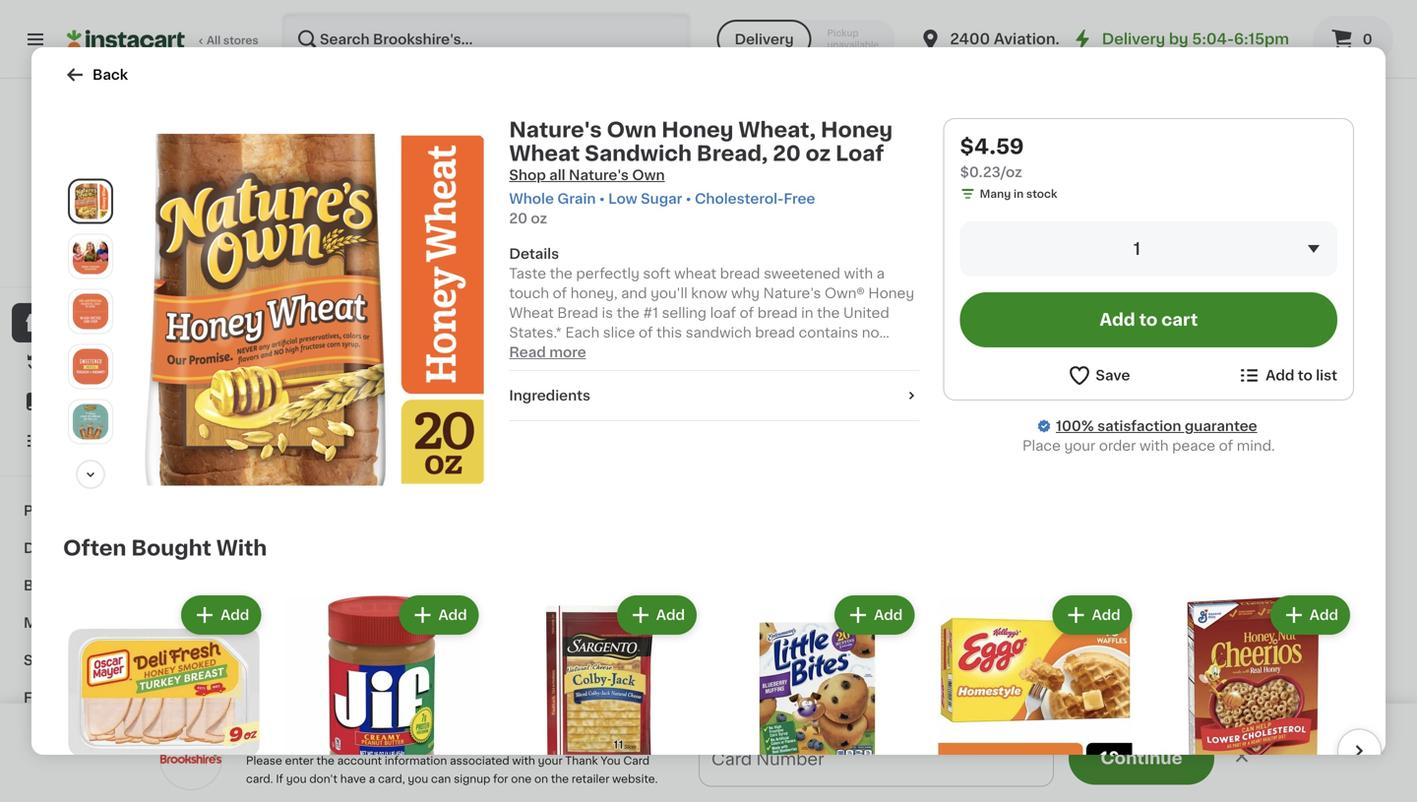 Task type: locate. For each thing, give the bounding box(es) containing it.
5 inside $ 5 69 /lb
[[307, 769, 320, 790]]

0 horizontal spatial card
[[127, 258, 154, 269]]

$ inside $ 4 59
[[299, 376, 307, 387]]

1 horizontal spatial 1
[[1134, 241, 1141, 257]]

1 horizontal spatial you
[[408, 774, 428, 785]]

• right sugar
[[686, 192, 692, 206]]

brookshire's logo image
[[82, 102, 169, 189], [159, 728, 222, 791]]

wheat for nature's own honey wheat, honey wheat sandwich bread, 20 oz loaf shop all nature's own whole grain • low sugar • cholesterol-free 20 oz
[[509, 143, 580, 164]]

2 horizontal spatial thank
[[566, 756, 598, 766]]

0 horizontal spatial 100%
[[50, 239, 80, 250]]

loaf
[[836, 143, 884, 164], [795, 441, 825, 454], [295, 460, 326, 474]]

0 vertical spatial with
[[1140, 439, 1169, 453]]

lb right 0.76
[[540, 7, 550, 18]]

2 horizontal spatial nature's
[[662, 401, 719, 415]]

on
[[685, 759, 707, 775], [535, 774, 548, 785]]

account
[[337, 756, 382, 766]]

you
[[104, 258, 125, 269], [404, 734, 431, 748], [601, 756, 621, 766]]

$ left for at the bottom left of the page
[[482, 770, 490, 781]]

brookshire's logo image left card.
[[159, 728, 222, 791]]

sunbeam giant enriched bread 24 oz
[[1028, 401, 1134, 451]]

2 12 from the top
[[845, 421, 859, 435]]

100% down sunbeam
[[1056, 419, 1094, 433]]

$ down enter
[[299, 770, 307, 781]]

add inside treatment tracker modal dialog
[[842, 759, 876, 775]]

nature's inside nature's own honey wheat, honey wheat sandwich bread, 20 oz loaf shop all nature's own whole grain • low sugar • cholesterol-free 20 oz
[[509, 120, 602, 140]]

bought
[[131, 538, 211, 559]]

signup
[[454, 774, 491, 785]]

sliced inside brookshire's bread, enriched, white, thin sliced 20 oz
[[478, 441, 521, 454]]

1 horizontal spatial 59
[[1055, 770, 1070, 781]]

on inside the save with your thank you card card! please enter the account information associated with your thank you card card. if you don't have a card, you can signup for one on the retailer website.
[[535, 774, 548, 785]]

brookshire's for brookshire's bread, enriched, white, thin sliced 20 oz
[[478, 401, 563, 415]]

0 horizontal spatial delivery
[[735, 32, 794, 46]]

0 horizontal spatial sliced
[[478, 441, 521, 454]]

0 horizontal spatial own
[[357, 401, 389, 415]]

each right 0.76
[[553, 7, 580, 18]]

many down 20 oz
[[315, 480, 346, 490]]

1 field
[[961, 222, 1338, 277]]

to left list
[[1298, 369, 1313, 382]]

buy it again
[[55, 355, 138, 369]]

1 vertical spatial &
[[63, 616, 75, 630]]

0 vertical spatial shop
[[509, 168, 546, 182]]

you down information
[[408, 774, 428, 785]]

grain down oroweat
[[862, 421, 899, 435]]

100% inside button
[[50, 239, 80, 250]]

1 horizontal spatial lb
[[540, 7, 550, 18]]

2 lb from the left
[[540, 7, 550, 18]]

0 vertical spatial card
[[127, 258, 154, 269]]

whole down all
[[509, 192, 554, 206]]

your down enriched
[[1065, 439, 1096, 453]]

0 vertical spatial loaf
[[836, 143, 884, 164]]

5 down enter
[[307, 769, 320, 790]]

card down 100% satisfaction guarantee button
[[127, 258, 154, 269]]

$ inside $ 5 89
[[1215, 770, 1222, 781]]

100% satisfaction guarantee up add thank you card to save link
[[50, 239, 209, 250]]

1 horizontal spatial save
[[1096, 369, 1131, 382]]

wheat, up free at top
[[739, 120, 816, 140]]

you right if
[[286, 774, 307, 785]]

product group containing 4
[[295, 197, 463, 497]]

product group
[[295, 197, 463, 497], [478, 197, 646, 497], [662, 197, 829, 497], [845, 197, 1012, 471], [1028, 197, 1195, 477], [1211, 197, 1378, 453], [295, 591, 463, 802], [478, 591, 646, 802], [662, 591, 829, 802], [845, 591, 1012, 802], [1028, 591, 1195, 802], [1211, 591, 1378, 802], [63, 592, 265, 802], [281, 592, 483, 802], [499, 592, 701, 802], [717, 592, 919, 802], [935, 592, 1137, 802], [1153, 592, 1355, 802]]

nature's for nature's own honey wheat, honey wheat sandwich bread, 20 oz loaf shop all nature's own whole grain • low sugar • cholesterol-free 20 oz
[[509, 120, 602, 140]]

$ down chops
[[849, 770, 856, 781]]

to right the $10.00
[[941, 759, 959, 775]]

2 enriched, from the left
[[1211, 421, 1276, 435]]

0 vertical spatial item carousel region
[[295, 127, 1378, 505]]

0 horizontal spatial wheat
[[397, 421, 442, 435]]

0 vertical spatial 59
[[323, 376, 338, 387]]

get free delivery on next 3 orders • add $10.00 to qualify.
[[533, 759, 1024, 775]]

0 vertical spatial 100% satisfaction guarantee
[[50, 239, 209, 250]]

by
[[1169, 32, 1189, 46]]

save up "please"
[[246, 734, 281, 748]]

shop up buy
[[55, 316, 92, 330]]

delivery
[[1102, 32, 1166, 46], [735, 32, 794, 46]]

69 inside $ 5 69 /lb
[[322, 770, 337, 781]]

each for about 0.76 lb each
[[553, 7, 580, 18]]

1 vertical spatial 12
[[845, 421, 859, 435]]

12
[[845, 31, 856, 41], [845, 421, 859, 435]]

guarantee up save
[[152, 239, 209, 250]]

2 horizontal spatial loaf
[[836, 143, 884, 164]]

1
[[1134, 241, 1141, 257], [673, 769, 682, 790]]

view
[[67, 219, 94, 230]]

1 horizontal spatial grain
[[862, 421, 899, 435]]

nature's up butterbread,
[[662, 401, 719, 415]]

delivery inside button
[[735, 32, 794, 46]]

nature's for nature's own butterbread, sliced white bread, 20 oz loaf
[[662, 401, 719, 415]]

own for nature's own honey wheat, honey wheat sandwich bread, 20 oz loaf
[[357, 401, 389, 415]]

1 horizontal spatial about
[[478, 7, 511, 18]]

100% satisfaction guarantee up place your order with peace of mind.
[[1056, 419, 1258, 433]]

$ for $ 5 69 /lb
[[299, 770, 307, 781]]

1 vertical spatial save
[[246, 734, 281, 748]]

bread, inside nature's own honey wheat, honey wheat sandwich bread, 20 oz loaf shop all nature's own whole grain • low sugar • cholesterol-free 20 oz
[[697, 143, 768, 164]]

0 horizontal spatial 69
[[322, 770, 337, 781]]

2 horizontal spatial card
[[624, 756, 650, 766]]

1 up add to cart
[[1134, 241, 1141, 257]]

white down the smart!
[[1279, 421, 1320, 435]]

grains
[[955, 401, 1000, 415]]

100% down view
[[50, 239, 80, 250]]

brookshire's inside brookshire's bread, enriched, white, thin sliced 20 oz
[[478, 401, 563, 415]]

associated
[[450, 756, 510, 766]]

1 5 from the left
[[307, 769, 320, 790]]

$ left 92
[[666, 770, 673, 781]]

•
[[599, 192, 605, 206], [686, 192, 692, 206], [832, 759, 838, 775]]

0 vertical spatial wheat,
[[739, 120, 816, 140]]

loaf inside nature's own butterbread, sliced white bread, 20 oz loaf
[[795, 441, 825, 454]]

whole down "$5.69" element
[[908, 401, 951, 415]]

$ inside "$ 9 59"
[[1032, 770, 1039, 781]]

1 12 from the top
[[845, 31, 856, 41]]

brookshire's up white,
[[478, 401, 563, 415]]

thank down view
[[67, 258, 101, 269]]

nature's down $ 4 59
[[295, 401, 353, 415]]

1 vertical spatial sliced
[[478, 441, 521, 454]]

bread, inside nature's own butterbread, sliced white bread, 20 oz loaf
[[705, 441, 750, 454]]

$5.69 element
[[845, 373, 1012, 398]]

oz inside sunbeam giant enriched bread 24 oz
[[1045, 440, 1058, 451]]

you down 100% satisfaction guarantee button
[[104, 258, 125, 269]]

brookshire's link
[[81, 102, 170, 213]]

1 vertical spatial 1
[[673, 769, 682, 790]]

59 right the 9
[[1055, 770, 1070, 781]]

grain inside nature's own honey wheat, honey wheat sandwich bread, 20 oz loaf shop all nature's own whole grain • low sugar • cholesterol-free 20 oz
[[558, 192, 596, 206]]

lb
[[353, 7, 363, 18], [540, 7, 550, 18]]

oz inside that's smart! bread, enriched, white 16 oz
[[1226, 440, 1238, 451]]

0 horizontal spatial whole
[[509, 192, 554, 206]]

beverages
[[24, 579, 99, 593]]

ingredients button
[[509, 386, 920, 406]]

0 button
[[1313, 16, 1394, 63]]

you up information
[[404, 734, 431, 748]]

delivery button
[[717, 20, 812, 59]]

69 left have
[[322, 770, 337, 781]]

place your order with peace of mind.
[[1023, 439, 1276, 453]]

recipes link
[[12, 382, 239, 421]]

shop left all
[[509, 168, 546, 182]]

buy it again link
[[12, 343, 239, 382]]

enriched, up mind.
[[1211, 421, 1276, 435]]

2 horizontal spatial you
[[601, 756, 621, 766]]

20 oz
[[295, 460, 325, 471]]

0 horizontal spatial each
[[366, 7, 392, 18]]

guarantee inside 100% satisfaction guarantee link
[[1185, 419, 1258, 433]]

0 vertical spatial thank
[[67, 258, 101, 269]]

wheat, for nature's own honey wheat, honey wheat sandwich bread, 20 oz loaf shop all nature's own whole grain • low sugar • cholesterol-free 20 oz
[[739, 120, 816, 140]]

1 horizontal spatial whole
[[908, 401, 951, 415]]

1 lb from the left
[[353, 7, 363, 18]]

pricing
[[96, 219, 135, 230]]

100% satisfaction guarantee button
[[31, 232, 220, 252]]

with up enter
[[285, 734, 316, 748]]

1 horizontal spatial with
[[512, 756, 535, 766]]

$ up 20 oz
[[299, 376, 307, 387]]

• left 'low'
[[599, 192, 605, 206]]

1 horizontal spatial brookshire's
[[478, 401, 563, 415]]

to left save
[[157, 258, 169, 269]]

0 vertical spatial you
[[104, 258, 125, 269]]

1 vertical spatial 100% satisfaction guarantee
[[1056, 419, 1258, 433]]

39 up that's
[[1233, 376, 1248, 387]]

5 down 'associated'
[[490, 769, 503, 790]]

0 horizontal spatial 59
[[323, 376, 338, 387]]

1 horizontal spatial each
[[553, 7, 580, 18]]

& for dairy
[[65, 541, 77, 555]]

100%
[[50, 239, 80, 250], [1056, 419, 1094, 433]]

$ inside $ 10 69
[[849, 770, 856, 781]]

0 horizontal spatial with
[[285, 734, 316, 748]]

enlarge bread nature's own honey wheat, honey wheat sandwich bread, 20 oz loaf angle_back (opens in a new tab) image
[[73, 349, 108, 385]]

59 inside $ 4 59
[[323, 376, 338, 387]]

deli
[[24, 766, 52, 780]]

1 enriched, from the left
[[478, 421, 543, 435]]

1 horizontal spatial wheat,
[[739, 120, 816, 140]]

0 vertical spatial guarantee
[[152, 239, 209, 250]]

grain down all
[[558, 192, 596, 206]]

$ 9 59
[[1032, 769, 1070, 790]]

snacks
[[24, 654, 75, 667]]

$ left '89'
[[1215, 770, 1222, 781]]

$ for $ 5 89
[[1215, 770, 1222, 781]]

bread,
[[697, 143, 768, 164], [567, 401, 611, 415], [1307, 401, 1351, 415], [366, 441, 411, 454], [705, 441, 750, 454]]

1 vertical spatial loaf
[[795, 441, 825, 454]]

brookshire's logo image down back
[[82, 102, 169, 189]]

& left candy
[[78, 654, 90, 667]]

satisfaction inside button
[[83, 239, 149, 250]]

$ for $ 4 59
[[299, 376, 307, 387]]

add to list button
[[1238, 363, 1338, 388]]

1 vertical spatial whole
[[908, 401, 951, 415]]

with
[[216, 538, 267, 559]]

wheat for nature's own honey wheat, honey wheat sandwich bread, 20 oz loaf
[[397, 421, 442, 435]]

1 vertical spatial wheat
[[397, 421, 442, 435]]

card up website.
[[624, 756, 650, 766]]

0 vertical spatial grain
[[558, 192, 596, 206]]

sandwich inside nature's own honey wheat, honey wheat sandwich bread, 20 oz loaf shop all nature's own whole grain • low sugar • cholesterol-free 20 oz
[[585, 143, 692, 164]]

29
[[1056, 376, 1070, 387]]

89
[[1238, 770, 1253, 781]]

own inside nature's own butterbread, sliced white bread, 20 oz loaf
[[723, 401, 755, 415]]

save for save
[[1096, 369, 1131, 382]]

12 down the tomatoes
[[845, 31, 856, 41]]

free
[[569, 759, 606, 775]]

wheat inside 'nature's own honey wheat, honey wheat sandwich bread, 20 oz loaf'
[[397, 421, 442, 435]]

bread
[[295, 136, 360, 157], [903, 421, 944, 435], [1093, 421, 1134, 435]]

meat
[[24, 616, 60, 630]]

brookshire's
[[81, 196, 170, 210], [478, 401, 563, 415]]

save button
[[1068, 363, 1131, 388]]

59 right 4
[[323, 376, 338, 387]]

0 horizontal spatial about
[[295, 7, 328, 18]]

save up the giant
[[1096, 369, 1131, 382]]

sandwich up 20 oz
[[295, 441, 363, 454]]

lb right 1.21
[[353, 7, 363, 18]]

1 horizontal spatial 100%
[[1056, 419, 1094, 433]]

many inside product group
[[315, 480, 346, 490]]

enriched, down the ingredients
[[478, 421, 543, 435]]

oz inside sunset wild wonders tomatoes 12 oz
[[859, 31, 872, 41]]

1 horizontal spatial the
[[551, 774, 569, 785]]

wheat, inside 'nature's own honey wheat, honey wheat sandwich bread, 20 oz loaf'
[[295, 421, 344, 435]]

satisfaction down pricing
[[83, 239, 149, 250]]

0 horizontal spatial many in stock button
[[662, 0, 829, 28]]

white inside that's smart! bread, enriched, white 16 oz
[[1279, 421, 1320, 435]]

nature's own butterbread, sliced white bread, 20 oz loaf
[[662, 401, 825, 454]]

candy
[[93, 654, 140, 667]]

with up 'one'
[[512, 756, 535, 766]]

nature's up all
[[509, 120, 602, 140]]

card inside add thank you card to save link
[[127, 258, 154, 269]]

sandwich
[[585, 143, 692, 164], [295, 441, 363, 454]]

nature's
[[569, 168, 629, 182]]

0 horizontal spatial bread
[[295, 136, 360, 157]]

white for butterbread,
[[662, 441, 702, 454]]

satisfaction up place your order with peace of mind.
[[1098, 419, 1182, 433]]

None search field
[[282, 12, 692, 67]]

again
[[99, 355, 138, 369]]

many left delivery button
[[681, 11, 712, 22]]

with down 100% satisfaction guarantee link
[[1140, 439, 1169, 453]]

20
[[773, 143, 801, 164], [509, 212, 528, 225], [414, 441, 432, 454], [753, 441, 771, 454], [295, 460, 310, 471], [478, 460, 493, 471]]

2 horizontal spatial bread
[[1093, 421, 1134, 435]]

deli link
[[12, 754, 239, 792]]

1 vertical spatial satisfaction
[[1098, 419, 1182, 433]]

2400
[[950, 32, 991, 46]]

$ for $ 10 69
[[849, 770, 856, 781]]

0 horizontal spatial sandwich
[[295, 441, 363, 454]]

1 horizontal spatial thank
[[356, 734, 401, 748]]

bread inside oroweat whole grains 12 grain bread
[[903, 421, 944, 435]]

$ inside $ 5 39
[[482, 770, 490, 781]]

you up retailer
[[601, 756, 621, 766]]

white down butterbread,
[[662, 441, 702, 454]]

1 vertical spatial 39
[[505, 770, 520, 781]]

thank up account
[[356, 734, 401, 748]]

about left 0.76
[[478, 7, 511, 18]]

$ right the qualify.
[[1032, 770, 1039, 781]]

/lb
[[345, 767, 366, 783]]

oz
[[859, 31, 872, 41], [806, 143, 831, 164], [531, 212, 548, 225], [1045, 440, 1058, 451], [1226, 440, 1238, 451], [436, 441, 452, 454], [775, 441, 791, 454], [312, 460, 325, 471], [496, 460, 508, 471]]

0 horizontal spatial save
[[246, 734, 281, 748]]

guarantee
[[152, 239, 209, 250], [1185, 419, 1258, 433]]

oz inside 'nature's own honey wheat, honey wheat sandwich bread, 20 oz loaf'
[[436, 441, 452, 454]]

1 left 92
[[673, 769, 682, 790]]

• left 10
[[832, 759, 838, 775]]

about for about 0.76 lb each
[[478, 7, 511, 18]]

1 horizontal spatial shop
[[509, 168, 546, 182]]

0.76
[[514, 7, 537, 18]]

0 horizontal spatial guarantee
[[152, 239, 209, 250]]

add inside "button"
[[1266, 369, 1295, 382]]

1 69 from the left
[[322, 770, 337, 781]]

about 1.21 lb each
[[295, 7, 392, 18]]

smart!
[[1256, 401, 1303, 415]]

item carousel region
[[295, 127, 1378, 505], [35, 584, 1382, 802]]

0 horizontal spatial on
[[535, 774, 548, 785]]

on right 'one'
[[535, 774, 548, 785]]

bread nature's own honey wheat, honey wheat sandwich bread, 20 oz loaf hero image
[[134, 134, 486, 486]]

white inside nature's own butterbread, sliced white bread, 20 oz loaf
[[662, 441, 702, 454]]

white for bread,
[[1279, 421, 1320, 435]]

each right 92
[[706, 767, 745, 783]]

69 right 10
[[882, 770, 897, 781]]

& left eggs
[[65, 541, 77, 555]]

$ inside $ 1 92
[[666, 770, 673, 781]]

in inside product group
[[349, 480, 359, 490]]

1 vertical spatial white
[[662, 441, 702, 454]]

1 vertical spatial thank
[[356, 734, 401, 748]]

1 inside "field"
[[1134, 241, 1141, 257]]

that's smart! bread, enriched, white 16 oz
[[1211, 401, 1351, 451]]

qualify.
[[963, 759, 1024, 775]]

2 vertical spatial you
[[601, 756, 621, 766]]

0 vertical spatial your
[[1065, 439, 1096, 453]]

1 vertical spatial 59
[[1055, 770, 1070, 781]]

0 vertical spatial 100%
[[50, 239, 80, 250]]

39
[[1233, 376, 1248, 387], [505, 770, 520, 781]]

with
[[1140, 439, 1169, 453], [285, 734, 316, 748], [512, 756, 535, 766]]

lb for 1.21
[[353, 7, 363, 18]]

your left free
[[538, 756, 563, 766]]

1 horizontal spatial nature's
[[509, 120, 602, 140]]

10
[[856, 769, 880, 790]]

$ for $ 1 92
[[666, 770, 673, 781]]

1 horizontal spatial •
[[686, 192, 692, 206]]

card.
[[246, 774, 273, 785]]

each (est.)
[[706, 767, 791, 783]]

0 horizontal spatial 100% satisfaction guarantee
[[50, 239, 209, 250]]

each
[[366, 7, 392, 18], [553, 7, 580, 18], [706, 767, 745, 783]]

enriched,
[[478, 421, 543, 435], [1211, 421, 1276, 435]]

4
[[307, 375, 321, 396]]

0 horizontal spatial satisfaction
[[83, 239, 149, 250]]

enriched, inside brookshire's bread, enriched, white, thin sliced 20 oz
[[478, 421, 543, 435]]

12 down oroweat
[[845, 421, 859, 435]]

delivery for delivery by 5:04-6:15pm
[[1102, 32, 1166, 46]]

sandwich inside 'nature's own honey wheat, honey wheat sandwich bread, 20 oz loaf'
[[295, 441, 363, 454]]

0 horizontal spatial you
[[286, 774, 307, 785]]

nature's inside nature's own butterbread, sliced white bread, 20 oz loaf
[[662, 401, 719, 415]]

0 horizontal spatial white
[[662, 441, 702, 454]]

loaf inside nature's own honey wheat, honey wheat sandwich bread, 20 oz loaf shop all nature's own whole grain • low sugar • cholesterol-free 20 oz
[[836, 143, 884, 164]]

2 vertical spatial your
[[538, 756, 563, 766]]

2 5 from the left
[[490, 769, 503, 790]]

peace
[[1173, 439, 1216, 453]]

1 horizontal spatial your
[[538, 756, 563, 766]]

20 inside 'nature's own honey wheat, honey wheat sandwich bread, 20 oz loaf'
[[414, 441, 432, 454]]

39 down 'associated'
[[505, 770, 520, 781]]

save
[[171, 258, 197, 269]]

brookshire's up view pricing policy link
[[81, 196, 170, 210]]

many in stock
[[681, 11, 759, 22], [315, 27, 393, 37], [498, 27, 576, 37], [1231, 27, 1308, 37], [980, 189, 1058, 199], [315, 480, 393, 490]]

thank up retailer
[[566, 756, 598, 766]]

0 horizontal spatial 5
[[307, 769, 320, 790]]

& right "meat"
[[63, 616, 75, 630]]

add button
[[381, 203, 457, 239], [930, 203, 1006, 239], [1113, 203, 1189, 239], [1296, 203, 1372, 239], [381, 597, 457, 633], [564, 597, 640, 633], [747, 597, 823, 633], [930, 597, 1006, 633], [1296, 597, 1372, 633], [183, 598, 259, 633], [401, 598, 477, 633], [619, 598, 695, 633], [837, 598, 913, 633], [1055, 598, 1131, 633], [1273, 598, 1349, 633]]

nature's inside 'nature's own honey wheat, honey wheat sandwich bread, 20 oz loaf'
[[295, 401, 353, 415]]

1 horizontal spatial white
[[1279, 421, 1320, 435]]

0 vertical spatial 39
[[1233, 376, 1248, 387]]

sliced down the ingredients
[[478, 441, 521, 454]]

2 vertical spatial thank
[[566, 756, 598, 766]]

5
[[307, 769, 320, 790], [490, 769, 503, 790], [1222, 769, 1236, 790]]

card up 'associated'
[[435, 734, 470, 748]]

0 vertical spatial brookshire's
[[81, 196, 170, 210]]

1 horizontal spatial sandwich
[[585, 143, 692, 164]]

2 you from the left
[[408, 774, 428, 785]]

your up account
[[319, 734, 353, 748]]

1 vertical spatial brookshire's
[[478, 401, 563, 415]]

card
[[127, 258, 154, 269], [435, 734, 470, 748], [624, 756, 650, 766]]

wheat, up 20 oz
[[295, 421, 344, 435]]

guarantee up the 16
[[1185, 419, 1258, 433]]

to left cart
[[1140, 312, 1158, 328]]

1 horizontal spatial card
[[435, 734, 470, 748]]

don't
[[309, 774, 338, 785]]

0 horizontal spatial shop
[[55, 316, 92, 330]]

5 left '89'
[[1222, 769, 1236, 790]]

about left 1.21
[[295, 7, 328, 18]]

0 horizontal spatial enriched,
[[478, 421, 543, 435]]

view pricing policy link
[[67, 217, 184, 232]]

sandwich up the own in the left top of the page
[[585, 143, 692, 164]]

nature's own honey wheat, honey wheat sandwich bread, 20 oz loaf shop all nature's own whole grain • low sugar • cholesterol-free 20 oz
[[509, 120, 893, 225]]

shop
[[509, 168, 546, 182], [55, 316, 92, 330]]

wheat inside nature's own honey wheat, honey wheat sandwich bread, 20 oz loaf shop all nature's own whole grain • low sugar • cholesterol-free 20 oz
[[509, 143, 580, 164]]

wheat, inside nature's own honey wheat, honey wheat sandwich bread, 20 oz loaf shop all nature's own whole grain • low sugar • cholesterol-free 20 oz
[[739, 120, 816, 140]]

on left next
[[685, 759, 707, 775]]

that's
[[1211, 401, 1253, 415]]

own inside nature's own honey wheat, honey wheat sandwich bread, 20 oz loaf shop all nature's own whole grain • low sugar • cholesterol-free 20 oz
[[607, 120, 657, 140]]

loaf inside 'nature's own honey wheat, honey wheat sandwich bread, 20 oz loaf'
[[295, 460, 326, 474]]

bakery link
[[12, 717, 239, 754]]

$ inside $ 5 69 /lb
[[299, 770, 307, 781]]

information
[[385, 756, 447, 766]]

save inside button
[[1096, 369, 1131, 382]]

add inside 'button'
[[1100, 312, 1136, 328]]

59 inside "$ 9 59"
[[1055, 770, 1070, 781]]

(est.)
[[749, 767, 791, 783]]

own inside 'nature's own honey wheat, honey wheat sandwich bread, 20 oz loaf'
[[357, 401, 389, 415]]

1 about from the left
[[295, 7, 328, 18]]

read
[[509, 346, 546, 359]]

stock
[[728, 11, 759, 22], [362, 27, 393, 37], [545, 27, 576, 37], [1277, 27, 1308, 37], [1027, 189, 1058, 199], [362, 480, 393, 490]]

the left free
[[551, 774, 569, 785]]

product group containing 9
[[1028, 591, 1195, 802]]

59 for 9
[[1055, 770, 1070, 781]]

3 5 from the left
[[1222, 769, 1236, 790]]

each right 1.21
[[366, 7, 392, 18]]

the up "don't" at the left of page
[[317, 756, 335, 766]]

enlarge bread nature's own honey wheat, honey wheat sandwich bread, 20 oz loaf angle_left (opens in a new tab) image
[[73, 239, 108, 274]]

save inside the save with your thank you card card! please enter the account information associated with your thank you card card. if you don't have a card, you can signup for one on the retailer website.
[[246, 734, 281, 748]]

1 vertical spatial guarantee
[[1185, 419, 1258, 433]]

2 69 from the left
[[882, 770, 897, 781]]

2 about from the left
[[478, 7, 511, 18]]

$ up brookshire's bread, enriched, white, thin sliced 20 oz
[[482, 376, 490, 387]]

69 inside $ 10 69
[[882, 770, 897, 781]]

0 vertical spatial satisfaction
[[83, 239, 149, 250]]

0 horizontal spatial loaf
[[295, 460, 326, 474]]

read more button
[[509, 343, 586, 362]]

1 horizontal spatial sliced
[[752, 421, 795, 435]]

$ for $ 5 39
[[482, 770, 490, 781]]

0 horizontal spatial 1
[[673, 769, 682, 790]]

save for save with your thank you card card! please enter the account information associated with your thank you card card. if you don't have a card, you can signup for one on the retailer website.
[[246, 734, 281, 748]]

sliced down ingredients button
[[752, 421, 795, 435]]



Task type: describe. For each thing, give the bounding box(es) containing it.
next
[[711, 759, 751, 775]]

& for snacks
[[78, 654, 90, 667]]

order
[[1100, 439, 1136, 453]]

bakery
[[24, 729, 73, 742]]

cart
[[1162, 312, 1198, 328]]

2 horizontal spatial your
[[1065, 439, 1096, 453]]

product group containing 10
[[845, 591, 1012, 802]]

$ for $
[[482, 376, 490, 387]]

beverages link
[[12, 567, 239, 604]]

2 vertical spatial with
[[512, 756, 535, 766]]

6:15pm
[[1234, 32, 1290, 46]]

one
[[511, 774, 532, 785]]

more
[[550, 346, 586, 359]]

orders
[[770, 759, 828, 775]]

59 for 4
[[323, 376, 338, 387]]

for
[[493, 774, 508, 785]]

nature's own honey wheat, honey wheat sandwich bread, 20 oz loaf
[[295, 401, 452, 474]]

1 horizontal spatial 39
[[1233, 376, 1248, 387]]

bread, inside that's smart! bread, enriched, white 16 oz
[[1307, 401, 1351, 415]]

2400 aviation dr button
[[919, 12, 1078, 67]]

on inside treatment tracker modal dialog
[[685, 759, 707, 775]]

snacks & candy
[[24, 654, 140, 667]]

1 vertical spatial brookshire's logo image
[[159, 728, 222, 791]]

shop inside nature's own honey wheat, honey wheat sandwich bread, 20 oz loaf shop all nature's own whole grain • low sugar • cholesterol-free 20 oz
[[509, 168, 546, 182]]

add to cart
[[1100, 312, 1198, 328]]

get
[[533, 759, 566, 775]]

$ 5 89
[[1215, 769, 1253, 790]]

20 inside brookshire's bread, enriched, white, thin sliced 20 oz
[[478, 460, 493, 471]]

delivery
[[609, 759, 681, 775]]

69 for 5
[[322, 770, 337, 781]]

$ 5 39
[[482, 769, 520, 790]]

1 inside product group
[[673, 769, 682, 790]]

about for about 1.21 lb each
[[295, 7, 328, 18]]

oroweat whole grains 12 grain bread
[[845, 401, 1000, 435]]

to inside "button"
[[1298, 369, 1313, 382]]

own for nature's own butterbread, sliced white bread, 20 oz loaf
[[723, 401, 755, 415]]

5:04-
[[1193, 32, 1234, 46]]

snacks & candy link
[[12, 642, 239, 679]]

chops
[[847, 747, 883, 758]]

69 for 10
[[882, 770, 897, 781]]

loaf for nature's own honey wheat, honey wheat sandwich bread, 20 oz loaf
[[295, 460, 326, 474]]

bread inside sunbeam giant enriched bread 24 oz
[[1093, 421, 1134, 435]]

1 vertical spatial your
[[319, 734, 353, 748]]

brookshire's logo image inside brookshire's link
[[82, 102, 169, 189]]

2400 aviation dr
[[950, 32, 1078, 46]]

1 vertical spatial with
[[285, 734, 316, 748]]

sunbeam
[[1028, 401, 1093, 415]]

1 vertical spatial the
[[551, 774, 569, 785]]

dairy & eggs
[[24, 541, 116, 555]]

add thank you card to save
[[42, 258, 197, 269]]

$10.00
[[880, 759, 937, 775]]

view pricing policy
[[67, 219, 172, 230]]

list
[[1316, 369, 1338, 382]]

can
[[431, 774, 451, 785]]

1 many in stock button from the left
[[662, 0, 829, 28]]

enlarge bread nature's own honey wheat, honey wheat sandwich bread, 20 oz loaf hero (opens in a new tab) image
[[73, 184, 108, 219]]

2 horizontal spatial with
[[1140, 439, 1169, 453]]

product group containing 1
[[662, 591, 829, 802]]

oz inside brookshire's bread, enriched, white, thin sliced 20 oz
[[496, 460, 508, 471]]

to inside treatment tracker modal dialog
[[941, 759, 959, 775]]

seafood
[[78, 616, 138, 630]]

lb for 0.76
[[540, 7, 550, 18]]

product group containing brookshire's bread, enriched, white, thin sliced
[[478, 197, 646, 497]]

5 for $ 5 69 /lb
[[307, 769, 320, 790]]

card!
[[473, 734, 511, 748]]

1 horizontal spatial satisfaction
[[1098, 419, 1182, 433]]

stores
[[223, 35, 259, 46]]

of
[[1219, 439, 1234, 453]]

tomatoes
[[845, 11, 913, 25]]

treatment tracker modal dialog
[[256, 731, 1418, 802]]

12 inside sunset wild wonders tomatoes 12 oz
[[845, 31, 856, 41]]

own for nature's own honey wheat, honey wheat sandwich bread, 20 oz loaf shop all nature's own whole grain • low sugar • cholesterol-free 20 oz
[[607, 120, 657, 140]]

20 inside nature's own butterbread, sliced white bread, 20 oz loaf
[[753, 441, 771, 454]]

buy
[[55, 355, 83, 369]]

add to cart button
[[961, 292, 1338, 348]]

5 for $ 5 89
[[1222, 769, 1236, 790]]

$1.92 each (estimated) element
[[662, 767, 829, 792]]

bread, inside brookshire's bread, enriched, white, thin sliced 20 oz
[[567, 401, 611, 415]]

0
[[1363, 32, 1373, 46]]

oz inside nature's own butterbread, sliced white bread, 20 oz loaf
[[775, 441, 791, 454]]

many down 0.76
[[498, 27, 529, 37]]

close image
[[1233, 747, 1252, 766]]

92
[[684, 770, 698, 781]]

more button
[[1040, 751, 1117, 783]]

whole inside oroweat whole grains 12 grain bread
[[908, 401, 951, 415]]

enriched
[[1028, 421, 1089, 435]]

12 inside oroweat whole grains 12 grain bread
[[845, 421, 859, 435]]

nature's for nature's own honey wheat, honey wheat sandwich bread, 20 oz loaf
[[295, 401, 353, 415]]

retailer
[[572, 774, 610, 785]]

meat & seafood link
[[12, 604, 239, 642]]

sunset wild wonders tomatoes 12 oz
[[845, 0, 992, 41]]

product group containing nature's own butterbread, sliced white bread, 20 oz loaf
[[662, 197, 829, 497]]

stock inside product group
[[362, 480, 393, 490]]

$0.23/oz
[[961, 165, 1023, 179]]

mind.
[[1237, 439, 1276, 453]]

whole inside nature's own honey wheat, honey wheat sandwich bread, 20 oz loaf shop all nature's own whole grain • low sugar • cholesterol-free 20 oz
[[509, 192, 554, 206]]

1 vertical spatial 100%
[[1056, 419, 1094, 433]]

nature's own butterbread, sliced white bread, 20 oz loaf button
[[662, 197, 829, 497]]

grain inside oroweat whole grains 12 grain bread
[[862, 421, 899, 435]]

add thank you card to save link
[[42, 256, 209, 272]]

bread, inside 'nature's own honey wheat, honey wheat sandwich bread, 20 oz loaf'
[[366, 441, 411, 454]]

sandwich for nature's own honey wheat, honey wheat sandwich bread, 20 oz loaf shop all nature's own whole grain • low sugar • cholesterol-free 20 oz
[[585, 143, 692, 164]]

100% satisfaction guarantee inside button
[[50, 239, 209, 250]]

free
[[784, 192, 816, 206]]

$4.59 $0.23/oz
[[961, 136, 1024, 179]]

item carousel region containing add
[[35, 584, 1382, 802]]

wheat, for nature's own honey wheat, honey wheat sandwich bread, 20 oz loaf
[[295, 421, 344, 435]]

own
[[632, 168, 665, 182]]

sandwich for nature's own honey wheat, honey wheat sandwich bread, 20 oz loaf
[[295, 441, 363, 454]]

many right by
[[1231, 27, 1262, 37]]

guarantee inside 100% satisfaction guarantee button
[[152, 239, 209, 250]]

sliced inside nature's own butterbread, sliced white bread, 20 oz loaf
[[752, 421, 795, 435]]

if
[[276, 774, 283, 785]]

about 0.76 lb each
[[478, 7, 580, 18]]

many down $0.23/oz
[[980, 189, 1011, 199]]

• inside "get free delivery on next 3 orders • add $10.00 to qualify."
[[832, 759, 838, 775]]

39 inside $ 5 39
[[505, 770, 520, 781]]

add to list
[[1266, 369, 1338, 382]]

continue button
[[1069, 732, 1215, 785]]

meat & seafood
[[24, 616, 138, 630]]

wild
[[896, 0, 927, 5]]

produce
[[24, 504, 84, 518]]

have
[[340, 774, 366, 785]]

$5.69 per pound element
[[295, 767, 463, 792]]

1 horizontal spatial 100% satisfaction guarantee
[[1056, 419, 1258, 433]]

website.
[[612, 774, 658, 785]]

enter
[[285, 756, 314, 766]]

sugar
[[641, 192, 683, 206]]

often
[[63, 538, 126, 559]]

$4.59
[[961, 136, 1024, 157]]

1 vertical spatial card
[[435, 734, 470, 748]]

1 you from the left
[[286, 774, 307, 785]]

each for about 1.21 lb each
[[366, 7, 392, 18]]

enlarge bread nature's own honey wheat, honey wheat sandwich bread, 20 oz loaf angle_right (opens in a new tab) image
[[73, 294, 108, 329]]

a
[[369, 774, 375, 785]]

$ 4 59
[[299, 375, 338, 396]]

$ 1 92
[[666, 769, 698, 790]]

0 horizontal spatial the
[[317, 756, 335, 766]]

ingredients
[[509, 389, 591, 403]]

oroweat
[[845, 401, 904, 415]]

low
[[609, 192, 638, 206]]

0 horizontal spatial •
[[599, 192, 605, 206]]

it
[[86, 355, 96, 369]]

Card Number text field
[[700, 732, 1053, 786]]

5 for $ 5 39
[[490, 769, 503, 790]]

enriched, inside that's smart! bread, enriched, white 16 oz
[[1211, 421, 1276, 435]]

$ for $ 9 59
[[1032, 770, 1039, 781]]

dairy
[[24, 541, 62, 555]]

3
[[755, 759, 766, 775]]

item carousel region containing bread
[[295, 127, 1378, 505]]

& for meat
[[63, 616, 75, 630]]

cholesterol-
[[695, 192, 784, 206]]

all
[[207, 35, 221, 46]]

0 horizontal spatial you
[[104, 258, 125, 269]]

service type group
[[717, 20, 895, 59]]

to inside 'button'
[[1140, 312, 1158, 328]]

frozen link
[[12, 679, 239, 717]]

2 many in stock button from the left
[[1211, 0, 1378, 44]]

thin
[[594, 421, 624, 435]]

2 vertical spatial card
[[624, 756, 650, 766]]

1 horizontal spatial you
[[404, 734, 431, 748]]

2 horizontal spatial each
[[706, 767, 745, 783]]

loaf for nature's own honey wheat, honey wheat sandwich bread, 20 oz loaf shop all nature's own whole grain • low sugar • cholesterol-free 20 oz
[[836, 143, 884, 164]]

enlarge bread nature's own honey wheat, honey wheat sandwich bread, 20 oz loaf angle_top (opens in a new tab) image
[[73, 404, 108, 440]]

delivery for delivery
[[735, 32, 794, 46]]

many down 1.21
[[315, 27, 346, 37]]

instacart logo image
[[67, 28, 185, 51]]

giant
[[1097, 401, 1134, 415]]

lists link
[[12, 421, 239, 461]]

details button
[[509, 244, 920, 264]]

brookshire's for brookshire's
[[81, 196, 170, 210]]

produce link
[[12, 492, 239, 530]]



Task type: vqa. For each thing, say whether or not it's contained in the screenshot.
'You' within the you can choose from various pre-selected boxes of meats such as beef, chicken, and seafood. once you've selected the box you'd like to buy and placed your order through the instacart platform, your order is sent directly to you by a shipping provider  (ups, united states postal service, fedex, etc.) once the order has been placed, it can no longer be edited or canceled.
no



